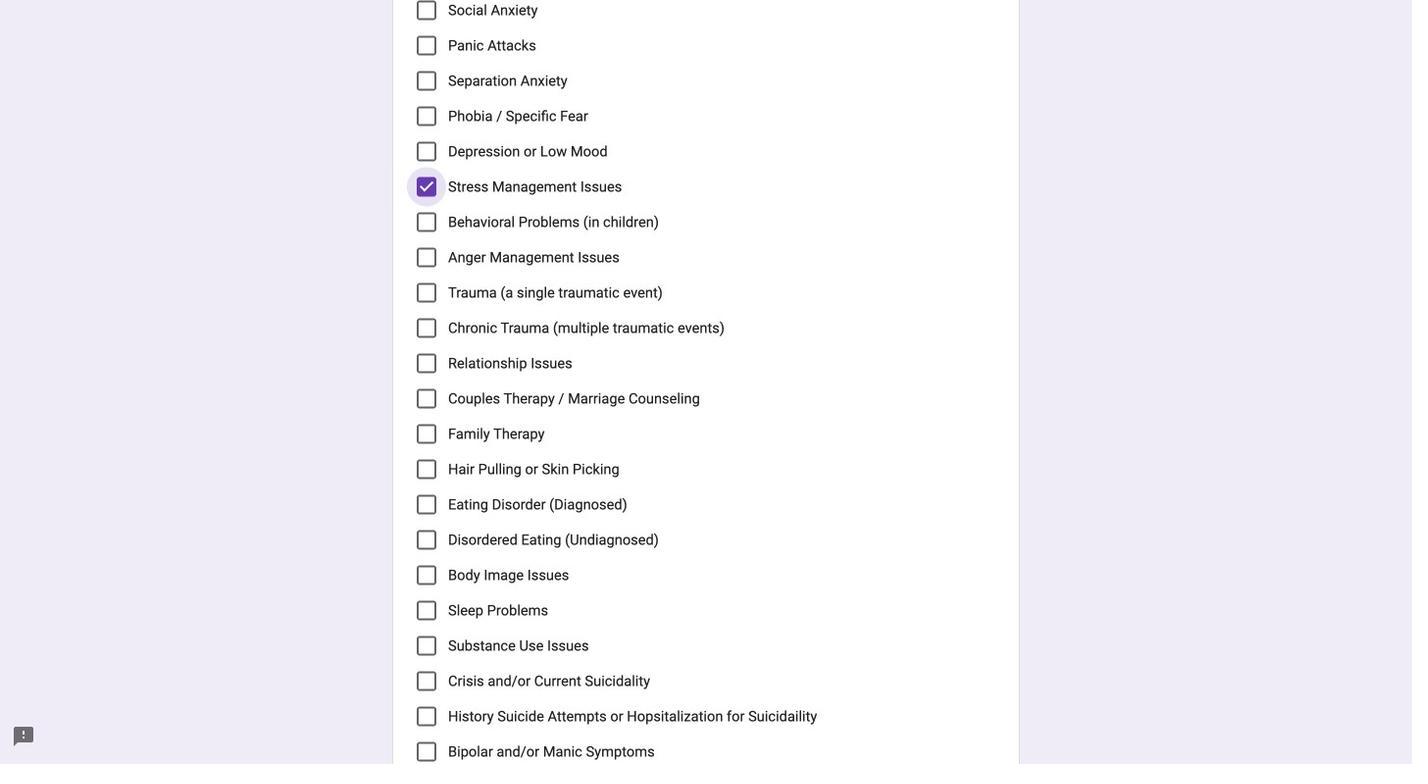 Task type: vqa. For each thing, say whether or not it's contained in the screenshot.
BEHAVIORAL PROBLEMS (IN CHILDREN) 'icon'
yes



Task type: locate. For each thing, give the bounding box(es) containing it.
sleep problems image
[[419, 603, 435, 619]]

Disordered Eating (Undiagnosed) checkbox
[[417, 531, 437, 550]]

History Suicide Attempts or Hopsitalization for Suicidaility checkbox
[[417, 707, 437, 727]]

Trauma (a single traumatic event) checkbox
[[417, 283, 437, 303]]

history suicide attempts or hopsitalization for suicidaility image
[[419, 709, 435, 725]]

Behavioral Problems (in children) checkbox
[[417, 213, 437, 232]]

Family Therapy checkbox
[[417, 425, 437, 444]]

phobia / specific fear image
[[419, 109, 435, 124]]

couples therapy / marriage counseling image
[[419, 391, 435, 407]]

bipolar and/or manic symptoms image
[[419, 744, 435, 760]]

family therapy image
[[419, 427, 435, 442]]

Sleep Problems checkbox
[[417, 601, 437, 621]]

Relationship Issues checkbox
[[417, 354, 437, 374]]

Anger Management Issues checkbox
[[417, 248, 437, 268]]

eating disorder (diagnosed) image
[[419, 497, 435, 513]]

Phobia / Specific Fear checkbox
[[417, 107, 437, 126]]

Eating Disorder (Diagnosed) checkbox
[[417, 495, 437, 515]]



Task type: describe. For each thing, give the bounding box(es) containing it.
Social Anxiety checkbox
[[417, 1, 437, 20]]

Body Image Issues checkbox
[[417, 566, 437, 585]]

Stress Management Issues checkbox
[[417, 177, 437, 197]]

social anxiety image
[[419, 3, 435, 18]]

Substance Use Issues checkbox
[[417, 636, 437, 656]]

depression or low mood image
[[419, 144, 435, 160]]

stress management issues image
[[417, 177, 437, 197]]

Depression or Low Mood checkbox
[[417, 142, 437, 162]]

behavioral problems (in children) image
[[419, 215, 435, 230]]

anger management issues image
[[419, 250, 435, 266]]

hair pulling or skin picking image
[[419, 462, 435, 478]]

Panic Attacks checkbox
[[417, 36, 437, 56]]

panic attacks image
[[419, 38, 435, 54]]

crisis and/or current suicidality image
[[419, 674, 435, 689]]

substance use issues image
[[419, 638, 435, 654]]

trauma (a single traumatic event) image
[[419, 285, 435, 301]]

Separation Anxiety checkbox
[[417, 71, 437, 91]]

disordered eating (undiagnosed) image
[[419, 532, 435, 548]]

Bipolar and/or Manic Symptoms checkbox
[[417, 742, 437, 762]]

Couples Therapy / Marriage Counseling checkbox
[[417, 389, 437, 409]]

report a problem to google image
[[12, 725, 35, 749]]

relationship issues image
[[419, 356, 435, 372]]

Chronic Trauma (multiple traumatic events) checkbox
[[417, 319, 437, 338]]

Hair Pulling or Skin Picking checkbox
[[417, 460, 437, 479]]

separation anxiety image
[[419, 73, 435, 89]]

chronic trauma (multiple traumatic events) image
[[419, 321, 435, 336]]

Crisis and/or Current Suicidality checkbox
[[417, 672, 437, 691]]

body image issues image
[[419, 568, 435, 583]]



